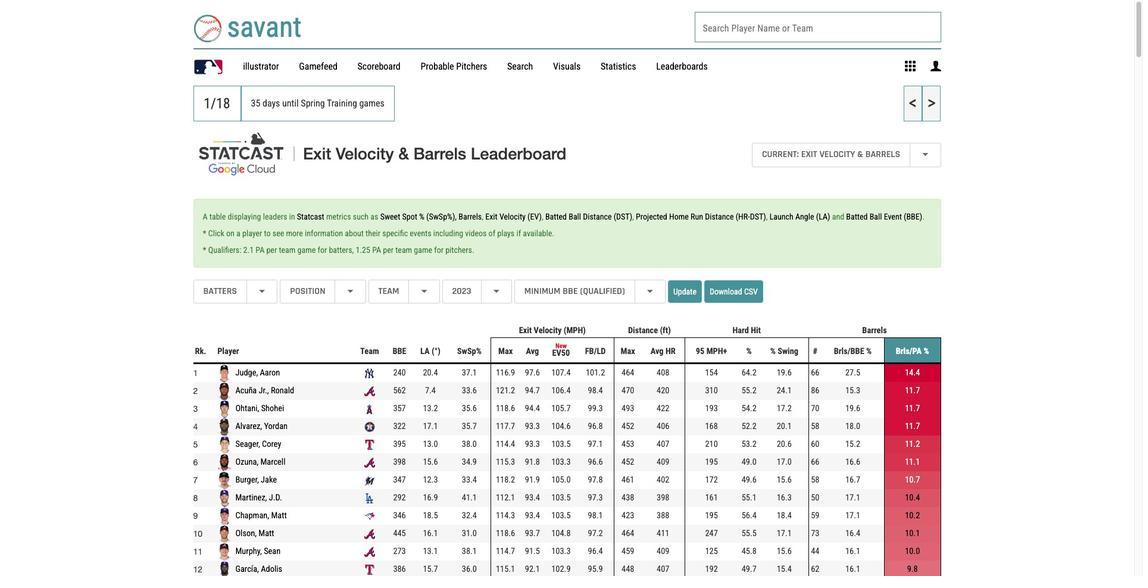 Task type: locate. For each thing, give the bounding box(es) containing it.
▾ for position
[[348, 285, 354, 298]]

17.0
[[777, 458, 792, 468]]

10.4
[[906, 493, 921, 504]]

2 66 from the top
[[812, 458, 820, 468]]

19.6 up 24.1 at the right bottom of page
[[777, 368, 792, 378]]

1 58 from the top
[[812, 422, 820, 432]]

58 for 15.6
[[812, 476, 820, 486]]

1 vertical spatial 11.7
[[906, 404, 921, 414]]

0 horizontal spatial 398
[[393, 458, 406, 468]]

2 452 from the top
[[622, 458, 635, 468]]

1 66 from the top
[[812, 368, 820, 378]]

1 11.7 from the top
[[906, 386, 921, 396]]

407 down 406
[[657, 440, 670, 450]]

% left the swing
[[771, 347, 776, 357]]

0 horizontal spatial bbe
[[393, 347, 407, 357]]

0 horizontal spatial pa
[[256, 245, 265, 255]]

matt for olson, matt
[[259, 529, 274, 539]]

per down to
[[267, 245, 277, 255]]

exit down 35 days until spring training games
[[303, 144, 331, 164]]

1 118.6 from the top
[[496, 404, 516, 414]]

bbe right minimum
[[563, 285, 578, 298]]

1 horizontal spatial &
[[858, 148, 864, 161]]

max down 'distance (ft)'
[[621, 347, 636, 357]]

97.6
[[525, 368, 540, 378]]

2 vertical spatial 11.7
[[906, 422, 921, 432]]

5
[[193, 441, 198, 450]]

pa
[[256, 245, 265, 255], [372, 245, 381, 255]]

398 down "395"
[[393, 458, 406, 468]]

2 407 from the top
[[657, 565, 670, 575]]

58
[[812, 422, 820, 432], [812, 476, 820, 486]]

0 horizontal spatial ball
[[569, 212, 582, 222]]

168
[[706, 422, 718, 432]]

16.1
[[423, 529, 438, 539], [846, 547, 861, 557], [846, 565, 861, 575]]

0 horizontal spatial per
[[267, 245, 277, 255]]

17.1 up 13.0
[[423, 422, 438, 432]]

1 452 from the top
[[622, 422, 635, 432]]

exit velocity & barrels                                                                                                                                                                                                                                                                                                                                                                                                                                                                                                                                                                                                            leaderboard
[[303, 144, 567, 164]]

103.3 down the 104.8
[[552, 547, 571, 557]]

1 horizontal spatial game
[[414, 245, 433, 255]]

6
[[193, 458, 198, 468]]

acuña
[[236, 386, 257, 396]]

0 vertical spatial 118.6
[[496, 404, 516, 414]]

409 for 459
[[657, 547, 670, 557]]

1 horizontal spatial ball
[[870, 212, 883, 222]]

96.8
[[588, 422, 603, 432]]

464 up 470
[[622, 368, 635, 378]]

pa right 2.1
[[256, 245, 265, 255]]

0 vertical spatial *
[[203, 229, 206, 238]]

games
[[360, 98, 385, 109]]

66 up 86
[[812, 368, 820, 378]]

2 team from the left
[[396, 245, 412, 255]]

▾ for minimum bbe (qualified)
[[647, 285, 654, 298]]

batters,
[[329, 245, 354, 255]]

2 58 from the top
[[812, 476, 820, 486]]

0 horizontal spatial game
[[298, 245, 316, 255]]

2 93.3 from the top
[[525, 440, 540, 450]]

464 up 459
[[622, 529, 635, 539]]

0 horizontal spatial for
[[318, 245, 327, 255]]

distance left (dst)
[[583, 212, 612, 222]]

20.4
[[423, 368, 438, 378]]

240
[[393, 368, 406, 378]]

452 down the 453
[[622, 458, 635, 468]]

0 vertical spatial 58
[[812, 422, 820, 432]]

118.6 down "121.2"
[[496, 404, 516, 414]]

464
[[622, 368, 635, 378], [622, 529, 635, 539]]

93.3 down 94.4
[[525, 422, 540, 432]]

103.5 down 104.6
[[552, 440, 571, 450]]

ball left the event
[[870, 212, 883, 222]]

3
[[193, 405, 198, 414]]

2 avg from the left
[[651, 347, 664, 357]]

2 195 from the top
[[706, 511, 718, 521]]

118.6 down 114.3
[[496, 529, 516, 539]]

423
[[622, 511, 635, 521]]

1 * from the top
[[203, 229, 206, 238]]

1 409 from the top
[[657, 458, 670, 468]]

114.3
[[496, 511, 516, 521]]

1 vertical spatial 93.3
[[525, 440, 540, 450]]

2 game from the left
[[414, 245, 433, 255]]

93.3 for 114.4
[[525, 440, 540, 450]]

17.1 up the '16.4'
[[846, 511, 861, 521]]

409 for 452
[[657, 458, 670, 468]]

probable
[[421, 61, 454, 72]]

probable pitchers
[[421, 61, 488, 72]]

1 vertical spatial 16.1
[[846, 547, 861, 557]]

, left launch in the top right of the page
[[767, 212, 768, 222]]

1 vertical spatial 452
[[622, 458, 635, 468]]

0 vertical spatial 103.3
[[552, 458, 571, 468]]

alvarez,
[[236, 422, 262, 432]]

velocity up new
[[534, 326, 562, 336]]

452 up the 453
[[622, 422, 635, 432]]

1 103.5 from the top
[[552, 440, 571, 450]]

2 vertical spatial 15.6
[[777, 547, 792, 557]]

1 batted from the left
[[546, 212, 567, 222]]

55.1
[[742, 493, 757, 504]]

j.d.
[[269, 493, 282, 504]]

1 ball from the left
[[569, 212, 582, 222]]

1 vertical spatial 66
[[812, 458, 820, 468]]

13.2
[[423, 404, 438, 414]]

96.6
[[588, 458, 603, 468]]

distance left (ft) on the bottom
[[629, 326, 658, 336]]

1 pa from the left
[[256, 245, 265, 255]]

66 down 60
[[812, 458, 820, 468]]

1 horizontal spatial per
[[383, 245, 394, 255]]

12
[[193, 566, 203, 575]]

408
[[657, 368, 670, 378]]

0 vertical spatial 398
[[393, 458, 406, 468]]

38.1
[[462, 547, 477, 557]]

1 avg from the left
[[526, 347, 539, 357]]

barrels link
[[459, 212, 482, 222]]

347
[[393, 476, 406, 486]]

0 vertical spatial 11.7
[[906, 386, 921, 396]]

* for * qualifiers: 2.1 pa per team game for batters, 1.25 pa per team game for pitchers.
[[203, 245, 206, 255]]

batted ball event (bbe) link
[[847, 212, 923, 222]]

407 right the 448
[[657, 565, 670, 575]]

2 103.5 from the top
[[552, 493, 571, 504]]

4
[[193, 423, 198, 432]]

0 horizontal spatial avg
[[526, 347, 539, 357]]

93.3 up 91.8
[[525, 440, 540, 450]]

409 up '402'
[[657, 458, 670, 468]]

2 max from the left
[[621, 347, 636, 357]]

matt down "chapman, matt" at the left bottom
[[259, 529, 274, 539]]

0 vertical spatial 103.5
[[552, 440, 571, 450]]

max up 116.9
[[499, 347, 513, 357]]

% right brls/pa
[[924, 347, 930, 357]]

1 vertical spatial 464
[[622, 529, 635, 539]]

103.5 for 97.3
[[552, 493, 571, 504]]

1 horizontal spatial batted
[[847, 212, 868, 222]]

events
[[410, 229, 432, 238]]

2 vertical spatial 103.5
[[552, 511, 571, 521]]

* left the click
[[203, 229, 206, 238]]

0 vertical spatial team
[[379, 285, 399, 298]]

None text field
[[193, 86, 241, 122]]

0 vertical spatial 66
[[812, 368, 820, 378]]

1 93.3 from the top
[[525, 422, 540, 432]]

download
[[710, 287, 743, 297]]

0 vertical spatial 407
[[657, 440, 670, 450]]

shohei
[[261, 404, 284, 414]]

per down specific
[[383, 245, 394, 255]]

2 * from the top
[[203, 245, 206, 255]]

ohtani, shohei
[[236, 404, 284, 414]]

bbe
[[563, 285, 578, 298], [393, 347, 407, 357]]

1 horizontal spatial 398
[[657, 493, 670, 504]]

game down more
[[298, 245, 316, 255]]

92.1
[[525, 565, 540, 575]]

2 per from the left
[[383, 245, 394, 255]]

102.9
[[552, 565, 571, 575]]

0 horizontal spatial batted
[[546, 212, 567, 222]]

▾ right batters at the left of the page
[[259, 285, 265, 298]]

104.6
[[552, 422, 571, 432]]

1 195 from the top
[[706, 458, 718, 468]]

1 vertical spatial 58
[[812, 476, 820, 486]]

0 vertical spatial 195
[[706, 458, 718, 468]]

1 per from the left
[[267, 245, 277, 255]]

461
[[622, 476, 635, 486]]

exit
[[303, 144, 331, 164], [802, 148, 818, 161], [486, 212, 498, 222], [519, 326, 532, 336]]

distance right run
[[706, 212, 734, 222]]

for
[[318, 245, 327, 255], [434, 245, 444, 255]]

15.6 up 15.4
[[777, 547, 792, 557]]

* for * click on a player to see more information about their specific events including videos of plays if available.
[[203, 229, 206, 238]]

team left la
[[361, 347, 379, 357]]

1 vertical spatial 195
[[706, 511, 718, 521]]

batted right and on the top right of page
[[847, 212, 868, 222]]

35.7
[[462, 422, 477, 432]]

70
[[812, 404, 820, 414]]

93.4 up 93.7
[[525, 511, 540, 521]]

matt
[[271, 511, 287, 521], [259, 529, 274, 539]]

team down specific
[[379, 285, 399, 298]]

16.9
[[423, 493, 438, 504]]

bbe up the 240
[[393, 347, 407, 357]]

37.1
[[462, 368, 477, 378]]

pa right 1.25
[[372, 245, 381, 255]]

displaying
[[228, 212, 261, 222]]

18.0
[[846, 422, 861, 432]]

0 vertical spatial 16.1
[[423, 529, 438, 539]]

▾ down >
[[923, 148, 929, 161]]

% right the brls/bbe
[[867, 347, 872, 357]]

19.6 up 18.0 on the right bottom
[[846, 404, 861, 414]]

1 vertical spatial *
[[203, 245, 206, 255]]

1 vertical spatial 93.4
[[525, 511, 540, 521]]

398 down '402'
[[657, 493, 670, 504]]

15.6 down 17.0
[[777, 476, 792, 486]]

2023
[[453, 285, 472, 298]]

16.6
[[846, 458, 861, 468]]

1 407 from the top
[[657, 440, 670, 450]]

0 vertical spatial 93.3
[[525, 422, 540, 432]]

2 for from the left
[[434, 245, 444, 255]]

, up available.
[[542, 212, 544, 222]]

0 horizontal spatial 19.6
[[777, 368, 792, 378]]

2 vertical spatial 16.1
[[846, 565, 861, 575]]

407 for 448
[[657, 565, 670, 575]]

452 for 96.6
[[622, 458, 635, 468]]

41.1
[[462, 493, 477, 504]]

58 down 70
[[812, 422, 820, 432]]

2 409 from the top
[[657, 547, 670, 557]]

▾ for current:                       exit velocity & barrels
[[923, 148, 929, 161]]

1 vertical spatial 407
[[657, 565, 670, 575]]

#
[[814, 347, 818, 357]]

0 horizontal spatial team
[[279, 245, 296, 255]]

35 days until spring training games
[[251, 98, 385, 109]]

click
[[208, 229, 225, 238]]

new
[[556, 343, 567, 350]]

103.5 down 105.0
[[552, 493, 571, 504]]

rk.
[[195, 347, 206, 357]]

0 vertical spatial 464
[[622, 368, 635, 378]]

martinez, j.d.
[[236, 493, 282, 504]]

None field
[[695, 12, 942, 42]]

0 vertical spatial 409
[[657, 458, 670, 468]]

98.4
[[588, 386, 603, 396]]

for down including
[[434, 245, 444, 255]]

0 vertical spatial 19.6
[[777, 368, 792, 378]]

1 vertical spatial 19.6
[[846, 404, 861, 414]]

409 down 411
[[657, 547, 670, 557]]

▾ left update
[[647, 285, 654, 298]]

▾ for batters
[[259, 285, 265, 298]]

1 horizontal spatial max
[[621, 347, 636, 357]]

33.6
[[462, 386, 477, 396]]

3 11.7 from the top
[[906, 422, 921, 432]]

0 vertical spatial 452
[[622, 422, 635, 432]]

1 horizontal spatial avg
[[651, 347, 664, 357]]

avg up the 97.6
[[526, 347, 539, 357]]

10.1
[[906, 529, 921, 539]]

407 for 453
[[657, 440, 670, 450]]

exit up of
[[486, 212, 498, 222]]

1 vertical spatial 118.6
[[496, 529, 516, 539]]

1 464 from the top
[[622, 368, 635, 378]]

73
[[812, 529, 820, 539]]

▾ left 2023
[[421, 285, 428, 298]]

195 down 161
[[706, 511, 718, 521]]

192
[[706, 565, 718, 575]]

464 for 101.2
[[622, 368, 635, 378]]

1 vertical spatial team
[[361, 347, 379, 357]]

406
[[657, 422, 670, 432]]

2 11.7 from the top
[[906, 404, 921, 414]]

1 93.4 from the top
[[525, 493, 540, 504]]

0 horizontal spatial max
[[499, 347, 513, 357]]

2 pa from the left
[[372, 245, 381, 255]]

1 vertical spatial 398
[[657, 493, 670, 504]]

(hr-
[[736, 212, 751, 222]]

, left the "projected"
[[633, 212, 634, 222]]

1 vertical spatial 15.6
[[777, 476, 792, 486]]

97.8
[[588, 476, 603, 486]]

avg left hr
[[651, 347, 664, 357]]

▾ right 2023
[[494, 285, 500, 298]]

93.4 down 91.9
[[525, 493, 540, 504]]

0 vertical spatial matt
[[271, 511, 287, 521]]

31.0
[[462, 529, 477, 539]]

2 464 from the top
[[622, 529, 635, 539]]

avg for avg
[[526, 347, 539, 357]]

leaderboards
[[657, 61, 708, 72]]

* left qualifiers:
[[203, 245, 206, 255]]

%
[[419, 212, 425, 222], [747, 347, 752, 357], [771, 347, 776, 357], [867, 347, 872, 357], [924, 347, 930, 357]]

1 horizontal spatial for
[[434, 245, 444, 255]]

▾
[[923, 148, 929, 161], [259, 285, 265, 298], [348, 285, 354, 298], [421, 285, 428, 298], [494, 285, 500, 298], [647, 285, 654, 298]]

58 up "50"
[[812, 476, 820, 486]]

1 vertical spatial 103.3
[[552, 547, 571, 557]]

1 horizontal spatial team
[[396, 245, 412, 255]]

15.6 down 13.0
[[423, 458, 438, 468]]

1 vertical spatial 409
[[657, 547, 670, 557]]

judge,
[[236, 368, 258, 378]]

103.3 up 105.0
[[552, 458, 571, 468]]

15.3
[[846, 386, 861, 396]]

run
[[691, 212, 704, 222]]

▾ down batters,
[[348, 285, 354, 298]]

10
[[193, 530, 203, 539]]

1 103.3 from the top
[[552, 458, 571, 468]]

3 103.5 from the top
[[552, 511, 571, 521]]

batted right (ev)
[[546, 212, 567, 222]]

current:
[[763, 148, 800, 161]]

matt down j.d.
[[271, 511, 287, 521]]

for down information at the left
[[318, 245, 327, 255]]

103.5 up the 104.8
[[552, 511, 571, 521]]

103.5 for 97.1
[[552, 440, 571, 450]]

&
[[399, 144, 409, 164], [858, 148, 864, 161]]

game down 'events'
[[414, 245, 433, 255]]

210
[[706, 440, 718, 450]]

2 93.4 from the top
[[525, 511, 540, 521]]

None text field
[[700, 17, 918, 37]]

ball right (ev)
[[569, 212, 582, 222]]

154
[[706, 368, 718, 378]]

team down specific
[[396, 245, 412, 255]]

0 vertical spatial 93.4
[[525, 493, 540, 504]]

2 103.3 from the top
[[552, 547, 571, 557]]

15.6 for 97.8
[[777, 476, 792, 486]]

1 vertical spatial 103.5
[[552, 493, 571, 504]]

team down more
[[279, 245, 296, 255]]

1 vertical spatial matt
[[259, 529, 274, 539]]

2 118.6 from the top
[[496, 529, 516, 539]]

452 for 96.8
[[622, 422, 635, 432]]

9.8
[[908, 565, 919, 575]]

195 down 210 on the bottom right
[[706, 458, 718, 468]]

distance
[[583, 212, 612, 222], [706, 212, 734, 222], [629, 326, 658, 336]]

1 horizontal spatial pa
[[372, 245, 381, 255]]

brls/bbe %
[[835, 347, 872, 357]]

0 vertical spatial bbe
[[563, 285, 578, 298]]

, up videos
[[482, 212, 484, 222]]



Task type: describe. For each thing, give the bounding box(es) containing it.
93.3 for 117.7
[[525, 422, 540, 432]]

17.1 down 18.4
[[777, 529, 792, 539]]

batted ball distance (dst) link
[[546, 212, 633, 222]]

24.1
[[777, 386, 792, 396]]

adolis
[[261, 565, 282, 575]]

95
[[696, 347, 705, 357]]

11.7 for 15.3
[[906, 386, 921, 396]]

66 for 19.6
[[812, 368, 820, 378]]

murphy,
[[236, 547, 262, 557]]

93.4 for 112.1
[[525, 493, 540, 504]]

15.4
[[777, 565, 792, 575]]

statistics link
[[601, 61, 637, 72]]

420
[[657, 386, 670, 396]]

18.5
[[423, 511, 438, 521]]

(dst)
[[614, 212, 633, 222]]

download csv button
[[705, 281, 764, 303]]

96.4
[[588, 547, 603, 557]]

0 horizontal spatial distance
[[583, 212, 612, 222]]

velocity up the if
[[500, 212, 526, 222]]

1 , from the left
[[482, 212, 484, 222]]

▾ for team
[[421, 285, 428, 298]]

olson,
[[236, 529, 257, 539]]

and
[[833, 212, 845, 222]]

2
[[193, 387, 198, 396]]

118.6 for 94.4
[[496, 404, 516, 414]]

95.9
[[588, 565, 603, 575]]

105.7
[[552, 404, 571, 414]]

493
[[622, 404, 635, 414]]

3 , from the left
[[633, 212, 634, 222]]

alvarez, yordan link
[[236, 422, 288, 432]]

chapman,
[[236, 511, 269, 521]]

14.4
[[906, 368, 921, 378]]

exit right current:
[[802, 148, 818, 161]]

115.1
[[496, 565, 516, 575]]

<
[[910, 92, 918, 113]]

15.2
[[846, 440, 861, 450]]

0 vertical spatial 15.6
[[423, 458, 438, 468]]

195 for 49.0
[[706, 458, 718, 468]]

445
[[393, 529, 406, 539]]

562
[[393, 386, 406, 396]]

55.5
[[742, 529, 757, 539]]

103.5 for 98.1
[[552, 511, 571, 521]]

yordan
[[264, 422, 288, 432]]

1 team from the left
[[279, 245, 296, 255]]

1 game from the left
[[298, 245, 316, 255]]

current:                       exit velocity & barrels
[[763, 148, 901, 161]]

50
[[812, 493, 820, 504]]

1 horizontal spatial 19.6
[[846, 404, 861, 414]]

18.4
[[777, 511, 792, 521]]

17.1 down 16.7 on the bottom right of the page
[[846, 493, 861, 504]]

probable pitchers link
[[421, 61, 488, 72]]

ronald
[[271, 386, 294, 396]]

2 horizontal spatial distance
[[706, 212, 734, 222]]

17.2
[[777, 404, 792, 414]]

acuña jr., ronald link
[[236, 386, 294, 396]]

statcast link
[[297, 212, 325, 222]]

11.7 for 18.0
[[906, 422, 921, 432]]

velocity down the games
[[336, 144, 394, 164]]

more
[[286, 229, 303, 238]]

1 horizontal spatial bbe
[[563, 285, 578, 298]]

to
[[264, 229, 271, 238]]

projected home run distance (hr-dst) link
[[636, 212, 767, 222]]

1 vertical spatial bbe
[[393, 347, 407, 357]]

qualifiers:
[[208, 245, 242, 255]]

103.3 for 91.8
[[552, 458, 571, 468]]

1 max from the left
[[499, 347, 513, 357]]

.
[[923, 212, 925, 222]]

available.
[[523, 229, 555, 238]]

103.3 for 91.5
[[552, 547, 571, 557]]

avg for avg hr
[[651, 347, 664, 357]]

58 for 20.1
[[812, 422, 820, 432]]

91.5
[[525, 547, 540, 557]]

matt for chapman, matt
[[271, 511, 287, 521]]

0 horizontal spatial &
[[399, 144, 409, 164]]

search link
[[508, 61, 533, 72]]

104.8
[[552, 529, 571, 539]]

99.3
[[588, 404, 603, 414]]

11
[[193, 548, 203, 557]]

sweet
[[381, 212, 401, 222]]

116.9
[[496, 368, 516, 378]]

93.4 for 114.3
[[525, 511, 540, 521]]

(ft)
[[660, 326, 671, 336]]

mph+
[[707, 347, 728, 357]]

56.4
[[742, 511, 757, 521]]

home
[[670, 212, 689, 222]]

44
[[812, 547, 820, 557]]

▾ for 2023
[[494, 285, 500, 298]]

38.0
[[462, 440, 477, 450]]

hr
[[666, 347, 676, 357]]

(qualified)
[[581, 285, 625, 298]]

download csv
[[710, 287, 758, 297]]

2 , from the left
[[542, 212, 544, 222]]

leaderboard
[[471, 144, 567, 164]]

34.9
[[462, 458, 477, 468]]

16.1 for 448
[[846, 565, 861, 575]]

velocity right current:
[[820, 148, 856, 161]]

16.1 for 459
[[846, 547, 861, 557]]

* qualifiers: 2.1 pa per team game for batters, 1.25 pa per team game for pitchers.
[[203, 245, 475, 255]]

1 horizontal spatial distance
[[629, 326, 658, 336]]

118.6 for 93.7
[[496, 529, 516, 539]]

jr.,
[[259, 386, 269, 396]]

115.3
[[496, 458, 516, 468]]

195 for 56.4
[[706, 511, 718, 521]]

93.7
[[525, 529, 540, 539]]

121.2
[[496, 386, 516, 396]]

ohtani,
[[236, 404, 259, 414]]

of
[[489, 229, 496, 238]]

ozuna,
[[236, 458, 259, 468]]

sean
[[264, 547, 281, 557]]

2 batted from the left
[[847, 212, 868, 222]]

97.2
[[588, 529, 603, 539]]

66 for 17.0
[[812, 458, 820, 468]]

hard
[[733, 326, 749, 336]]

16.4
[[846, 529, 861, 539]]

346
[[393, 511, 406, 521]]

11.7 for 19.6
[[906, 404, 921, 414]]

burger, jake link
[[236, 476, 277, 486]]

464 for 97.2
[[622, 529, 635, 539]]

exit up the 97.6
[[519, 326, 532, 336]]

402
[[657, 476, 670, 486]]

% down hard hit
[[747, 347, 752, 357]]

minimum bbe (qualified)
[[525, 285, 625, 298]]

15.6 for 96.4
[[777, 547, 792, 557]]

4 , from the left
[[767, 212, 768, 222]]

322
[[393, 422, 406, 432]]

swsp%
[[457, 347, 482, 357]]

1 for from the left
[[318, 245, 327, 255]]

angle
[[796, 212, 815, 222]]

% right the spot
[[419, 212, 425, 222]]

91.8
[[525, 458, 540, 468]]

including
[[434, 229, 464, 238]]

2 ball from the left
[[870, 212, 883, 222]]

chapman, matt
[[236, 511, 287, 521]]

position
[[290, 285, 326, 298]]

pitchers.
[[446, 245, 475, 255]]

hit
[[751, 326, 761, 336]]

scoreboard link
[[358, 61, 401, 72]]

sweet spot % (swsp%), link
[[381, 212, 457, 222]]



Task type: vqa. For each thing, say whether or not it's contained in the screenshot.
207 on the right
no



